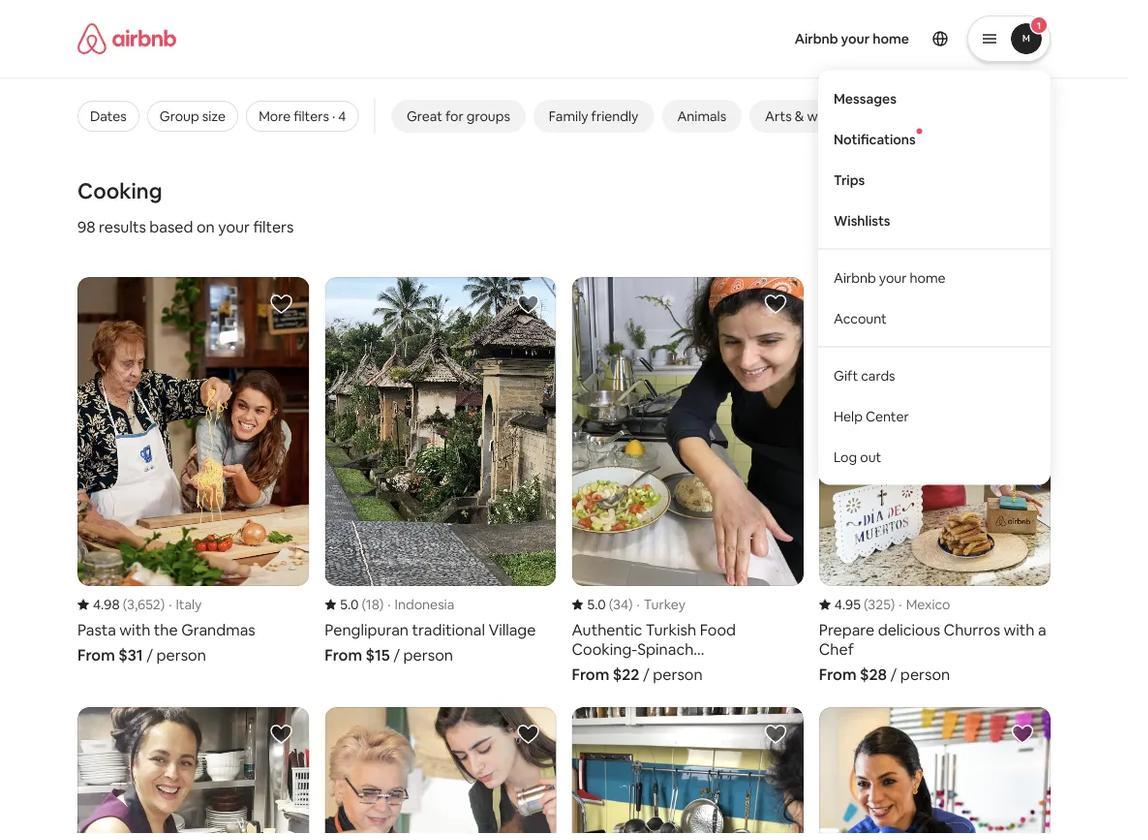 Task type: vqa. For each thing, say whether or not it's contained in the screenshot.
2nd 5.0
yes



Task type: describe. For each thing, give the bounding box(es) containing it.
4.95
[[835, 596, 861, 613]]

help center
[[834, 407, 909, 425]]

$22
[[613, 664, 640, 684]]

group size button
[[147, 101, 238, 132]]

arts
[[765, 108, 792, 125]]

· left 4 at the left
[[332, 108, 335, 125]]

from $15 / person
[[325, 645, 453, 665]]

arts & writing
[[765, 108, 851, 125]]

from for from $15 / person
[[325, 645, 362, 665]]

cards
[[862, 367, 896, 384]]

groups
[[466, 108, 510, 125]]

family friendly element
[[549, 108, 638, 125]]

0 vertical spatial airbnb your home
[[795, 30, 910, 47]]

· indonesia
[[388, 596, 455, 613]]

· mexico
[[899, 596, 951, 613]]

4
[[338, 108, 346, 125]]

log out
[[834, 448, 882, 465]]

prepare delicious churros with a chef group
[[819, 277, 1051, 684]]

dates button
[[78, 101, 139, 132]]

0 vertical spatial airbnb your home link
[[783, 18, 921, 59]]

from $31 / person
[[78, 645, 206, 665]]

authentic turkish food cooking-spinach börek&menemen group
[[572, 277, 804, 684]]

notifications link
[[819, 119, 1051, 159]]

5.0 for $15
[[340, 596, 359, 613]]

· for from $15 / person
[[388, 596, 391, 613]]

animals
[[677, 108, 726, 125]]

wishlists link
[[819, 200, 1051, 241]]

( for $22
[[609, 596, 613, 613]]

baking button
[[874, 100, 946, 133]]

mexico
[[906, 596, 951, 613]]

18
[[366, 596, 380, 613]]

great
[[406, 108, 442, 125]]

family friendly
[[549, 108, 638, 125]]

· turkey
[[637, 596, 686, 613]]

wishlists
[[834, 212, 891, 229]]

trips link
[[819, 159, 1051, 200]]

person for from $28 / person
[[901, 664, 951, 684]]

italy
[[176, 596, 202, 613]]

/ for from $15
[[394, 645, 400, 665]]

log
[[834, 448, 858, 465]]

) for from $31
[[161, 596, 165, 613]]

/ for from $31
[[147, 645, 153, 665]]

group size
[[160, 108, 226, 125]]

log out button
[[819, 436, 1051, 477]]

1 vertical spatial airbnb your home link
[[819, 257, 1051, 298]]

rating 4.98 out of 5; 3,652 reviews image
[[78, 596, 165, 613]]

animals element
[[677, 108, 726, 125]]

( for $31
[[123, 596, 127, 613]]

great for groups
[[406, 108, 510, 125]]

4.98 ( 3,652 )
[[93, 596, 165, 613]]

98 results based on your filters
[[78, 217, 294, 236]]

1 vertical spatial home
[[910, 269, 946, 286]]

· italy
[[169, 596, 202, 613]]

turkey
[[644, 596, 686, 613]]

( for $28
[[864, 596, 868, 613]]

trips
[[834, 171, 865, 188]]

account link
[[819, 298, 1051, 338]]

4.98
[[93, 596, 120, 613]]

2 vertical spatial your
[[879, 269, 907, 286]]

34
[[613, 596, 629, 613]]

· for from $28 / person
[[899, 596, 903, 613]]

rating 4.95 out of 5; 325 reviews image
[[819, 596, 896, 613]]

profile element
[[733, 0, 1051, 485]]

98
[[78, 217, 96, 236]]

5.0 ( 18 )
[[340, 596, 384, 613]]

0 vertical spatial airbnb
[[795, 30, 839, 47]]

size
[[202, 108, 226, 125]]

family friendly button
[[533, 100, 654, 133]]

on
[[197, 217, 215, 236]]

0 vertical spatial your
[[842, 30, 870, 47]]

0 vertical spatial home
[[873, 30, 910, 47]]

from for from $28 / person
[[819, 664, 857, 684]]

1 vertical spatial airbnb your home
[[834, 269, 946, 286]]



Task type: locate. For each thing, give the bounding box(es) containing it.
baking element
[[889, 108, 931, 125]]

· left italy
[[169, 596, 172, 613]]

messages
[[834, 89, 897, 107]]

home up messages
[[873, 30, 910, 47]]

great for groups button
[[391, 100, 525, 133]]

your right on
[[218, 217, 250, 236]]

from $22 / person
[[572, 664, 703, 684]]

/ inside pasta with the grandmas group
[[147, 645, 153, 665]]

help
[[834, 407, 863, 425]]

your
[[842, 30, 870, 47], [218, 217, 250, 236], [879, 269, 907, 286]]

save this experience image inside authentic turkish food cooking-spinach börek&menemen group
[[764, 293, 787, 316]]

from for from $31 / person
[[78, 645, 115, 665]]

arts & writing button
[[750, 100, 866, 133]]

/ inside authentic turkish food cooking-spinach börek&menemen group
[[643, 664, 650, 684]]

home
[[873, 30, 910, 47], [910, 269, 946, 286]]

for
[[445, 108, 463, 125]]

from inside authentic turkish food cooking-spinach börek&menemen group
[[572, 664, 610, 684]]

gift cards
[[834, 367, 896, 384]]

your up messages
[[842, 30, 870, 47]]

from inside penglipuran traditional village group
[[325, 645, 362, 665]]

writing
[[807, 108, 851, 125]]

) inside pasta with the grandmas group
[[161, 596, 165, 613]]

person down indonesia
[[404, 645, 453, 665]]

·
[[332, 108, 335, 125], [169, 596, 172, 613], [388, 596, 391, 613], [637, 596, 640, 613], [899, 596, 903, 613]]

$15
[[366, 645, 390, 665]]

( right 4.98
[[123, 596, 127, 613]]

· inside pasta with the grandmas group
[[169, 596, 172, 613]]

more
[[259, 108, 291, 125]]

results
[[99, 217, 146, 236]]

) left · indonesia
[[380, 596, 384, 613]]

)
[[161, 596, 165, 613], [380, 596, 384, 613], [629, 596, 633, 613], [891, 596, 896, 613]]

filters left 4 at the left
[[294, 108, 329, 125]]

person for from $22 / person
[[653, 664, 703, 684]]

· for from $31 / person
[[169, 596, 172, 613]]

has notifications image
[[917, 128, 923, 134]]

rating 5.0 out of 5; 34 reviews image
[[572, 596, 633, 613]]

person inside authentic turkish food cooking-spinach börek&menemen group
[[653, 664, 703, 684]]

more filters · 4
[[259, 108, 346, 125]]

person
[[157, 645, 206, 665], [404, 645, 453, 665], [653, 664, 703, 684], [901, 664, 951, 684]]

) left · italy on the left bottom
[[161, 596, 165, 613]]

( left · turkey
[[609, 596, 613, 613]]

from for from $22 / person
[[572, 664, 610, 684]]

1 vertical spatial airbnb
[[834, 269, 876, 286]]

from left the $28
[[819, 664, 857, 684]]

gift cards link
[[819, 355, 1051, 396]]

person down · italy on the left bottom
[[157, 645, 206, 665]]

family
[[549, 108, 588, 125]]

penglipuran traditional village group
[[325, 277, 557, 665]]

) for from $22
[[629, 596, 633, 613]]

home up 'account' link
[[910, 269, 946, 286]]

airbnb up messages
[[795, 30, 839, 47]]

1 ( from the left
[[123, 596, 127, 613]]

( inside pasta with the grandmas group
[[123, 596, 127, 613]]

) inside penglipuran traditional village group
[[380, 596, 384, 613]]

based
[[150, 217, 193, 236]]

/ right the $28
[[891, 664, 898, 684]]

from inside pasta with the grandmas group
[[78, 645, 115, 665]]

airbnb your home link down wishlists link
[[819, 257, 1051, 298]]

) for from $28
[[891, 596, 896, 613]]

person right $22
[[653, 664, 703, 684]]

5.0 inside authentic turkish food cooking-spinach börek&menemen group
[[588, 596, 606, 613]]

5.0 ( 34 )
[[588, 596, 633, 613]]

( inside authentic turkish food cooking-spinach börek&menemen group
[[609, 596, 613, 613]]

· right 325 on the bottom
[[899, 596, 903, 613]]

1 vertical spatial filters
[[253, 217, 294, 236]]

animals button
[[662, 100, 742, 133]]

1 5.0 from the left
[[340, 596, 359, 613]]

4 ) from the left
[[891, 596, 896, 613]]

) inside prepare delicious churros with a chef group
[[891, 596, 896, 613]]

person right the $28
[[901, 664, 951, 684]]

5.0
[[340, 596, 359, 613], [588, 596, 606, 613]]

indonesia
[[395, 596, 455, 613]]

out
[[861, 448, 882, 465]]

( inside prepare delicious churros with a chef group
[[864, 596, 868, 613]]

from left $22
[[572, 664, 610, 684]]

person inside penglipuran traditional village group
[[404, 645, 453, 665]]

4 ( from the left
[[864, 596, 868, 613]]

2 5.0 from the left
[[588, 596, 606, 613]]

from $28 / person
[[819, 664, 951, 684]]

/ for from $22
[[643, 664, 650, 684]]

0 horizontal spatial your
[[218, 217, 250, 236]]

airbnb up account in the right of the page
[[834, 269, 876, 286]]

from
[[78, 645, 115, 665], [325, 645, 362, 665], [572, 664, 610, 684], [819, 664, 857, 684]]

1
[[1037, 19, 1042, 31]]

airbnb your home up messages
[[795, 30, 910, 47]]

friendly
[[591, 108, 638, 125]]

save this experience image inside penglipuran traditional village group
[[517, 293, 540, 316]]

from left $31
[[78, 645, 115, 665]]

person inside pasta with the grandmas group
[[157, 645, 206, 665]]

5.0 for $22
[[588, 596, 606, 613]]

1 horizontal spatial your
[[842, 30, 870, 47]]

3 ) from the left
[[629, 596, 633, 613]]

airbnb your home up account in the right of the page
[[834, 269, 946, 286]]

pasta with the grandmas group
[[78, 277, 309, 665]]

4.95 ( 325 )
[[835, 596, 896, 613]]

· right the 34
[[637, 596, 640, 613]]

3,652
[[127, 596, 161, 613]]

· inside prepare delicious churros with a chef group
[[899, 596, 903, 613]]

0 horizontal spatial 5.0
[[340, 596, 359, 613]]

your up account in the right of the page
[[879, 269, 907, 286]]

1 button
[[968, 16, 1051, 62]]

from left $15
[[325, 645, 362, 665]]

baking
[[889, 108, 931, 125]]

rating 5.0 out of 5; 18 reviews image
[[325, 596, 384, 613]]

from inside prepare delicious churros with a chef group
[[819, 664, 857, 684]]

dates
[[90, 108, 127, 125]]

account
[[834, 309, 887, 327]]

arts & writing element
[[765, 108, 851, 125]]

person for from $31 / person
[[157, 645, 206, 665]]

save this experience image
[[270, 293, 293, 316], [517, 293, 540, 316], [764, 293, 787, 316], [270, 723, 293, 746], [517, 723, 540, 746], [764, 723, 787, 746], [1011, 723, 1035, 746]]

cooking
[[78, 177, 162, 204]]

gift
[[834, 367, 859, 384]]

filters right on
[[253, 217, 294, 236]]

1 vertical spatial your
[[218, 217, 250, 236]]

1 ) from the left
[[161, 596, 165, 613]]

( right 4.95
[[864, 596, 868, 613]]

· right 18 at the left bottom
[[388, 596, 391, 613]]

center
[[866, 407, 909, 425]]

save this experience image inside pasta with the grandmas group
[[270, 293, 293, 316]]

) left · turkey
[[629, 596, 633, 613]]

· inside authentic turkish food cooking-spinach börek&menemen group
[[637, 596, 640, 613]]

filters
[[294, 108, 329, 125], [253, 217, 294, 236]]

3 ( from the left
[[609, 596, 613, 613]]

notifications
[[834, 130, 916, 148]]

airbnb your home link
[[783, 18, 921, 59], [819, 257, 1051, 298]]

· inside penglipuran traditional village group
[[388, 596, 391, 613]]

$28
[[860, 664, 888, 684]]

2 horizontal spatial your
[[879, 269, 907, 286]]

messages link
[[819, 78, 1051, 119]]

help center link
[[819, 396, 1051, 436]]

&
[[795, 108, 804, 125]]

/ inside penglipuran traditional village group
[[394, 645, 400, 665]]

airbnb
[[795, 30, 839, 47], [834, 269, 876, 286]]

airbnb your home link up messages
[[783, 18, 921, 59]]

5.0 inside penglipuran traditional village group
[[340, 596, 359, 613]]

(
[[123, 596, 127, 613], [362, 596, 366, 613], [609, 596, 613, 613], [864, 596, 868, 613]]

great for groups element
[[406, 108, 510, 125]]

· for from $22 / person
[[637, 596, 640, 613]]

/ right $22
[[643, 664, 650, 684]]

2 ) from the left
[[380, 596, 384, 613]]

) left · mexico
[[891, 596, 896, 613]]

) inside authentic turkish food cooking-spinach börek&menemen group
[[629, 596, 633, 613]]

/ right $31
[[147, 645, 153, 665]]

0 vertical spatial filters
[[294, 108, 329, 125]]

/ for from $28
[[891, 664, 898, 684]]

$31
[[118, 645, 143, 665]]

( for $15
[[362, 596, 366, 613]]

2 ( from the left
[[362, 596, 366, 613]]

( inside penglipuran traditional village group
[[362, 596, 366, 613]]

person for from $15 / person
[[404, 645, 453, 665]]

person inside prepare delicious churros with a chef group
[[901, 664, 951, 684]]

/ inside prepare delicious churros with a chef group
[[891, 664, 898, 684]]

325
[[868, 596, 891, 613]]

5.0 left the 34
[[588, 596, 606, 613]]

/
[[147, 645, 153, 665], [394, 645, 400, 665], [643, 664, 650, 684], [891, 664, 898, 684]]

group
[[160, 108, 199, 125]]

airbnb your home
[[795, 30, 910, 47], [834, 269, 946, 286]]

/ right $15
[[394, 645, 400, 665]]

) for from $15
[[380, 596, 384, 613]]

5.0 left 18 at the left bottom
[[340, 596, 359, 613]]

1 horizontal spatial 5.0
[[588, 596, 606, 613]]

( up $15
[[362, 596, 366, 613]]



